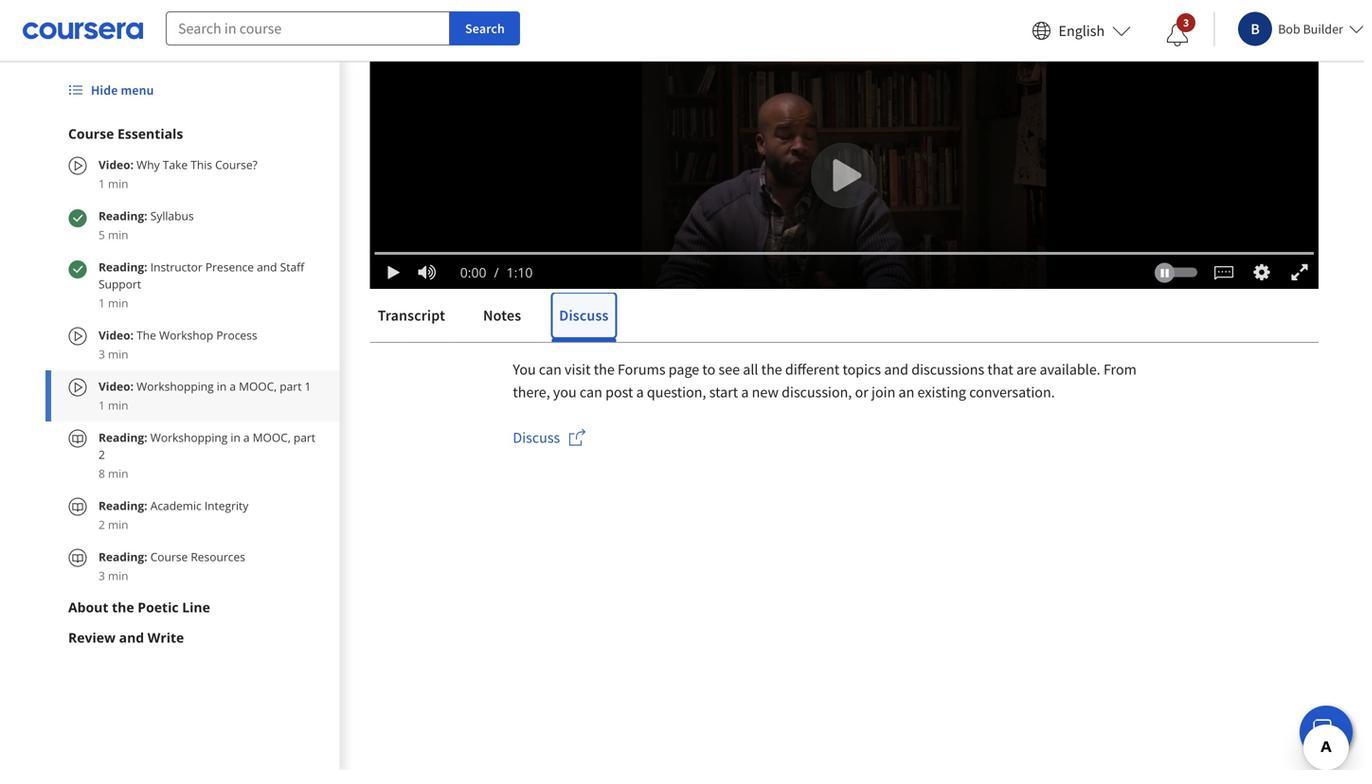 Task type: vqa. For each thing, say whether or not it's contained in the screenshot.
the MOOC,
yes



Task type: locate. For each thing, give the bounding box(es) containing it.
reading: for academic integrity
[[99, 498, 147, 514]]

2 vertical spatial part
[[294, 430, 316, 445]]

course inside reading: course resources 3 min
[[150, 549, 188, 565]]

this
[[191, 157, 212, 172]]

1 vertical spatial and
[[884, 360, 909, 379]]

in inside workshopping in a mooc, part 2
[[231, 430, 241, 445]]

2 vertical spatial in
[[231, 430, 241, 445]]

mooc, up the discuss button
[[586, 253, 664, 287]]

3 video: from the top
[[99, 379, 134, 394]]

min inside the video: why take this course? 1 min
[[108, 176, 128, 191]]

0 vertical spatial workshopping
[[370, 253, 535, 287]]

page
[[669, 360, 700, 379]]

full screen image
[[1288, 263, 1312, 282]]

transcript button
[[370, 293, 453, 338]]

and
[[257, 259, 277, 275], [884, 360, 909, 379], [119, 629, 144, 647]]

0 vertical spatial 2
[[99, 447, 105, 462]]

review
[[68, 629, 116, 647]]

reading: inside reading: academic integrity 2 min
[[99, 498, 147, 514]]

min right 8
[[108, 466, 128, 481]]

course
[[68, 125, 114, 143], [150, 549, 188, 565]]

0 vertical spatial course
[[68, 125, 114, 143]]

video: down the video: the workshop process 3 min on the top
[[99, 379, 134, 394]]

3 left b
[[1184, 15, 1190, 30]]

1 vertical spatial can
[[580, 383, 603, 402]]

reading: inside reading: course resources 3 min
[[99, 549, 147, 565]]

video: for video: the workshop process 3 min
[[99, 327, 134, 343]]

in
[[540, 253, 562, 287], [217, 379, 227, 394], [231, 430, 241, 445]]

1 horizontal spatial the
[[594, 360, 615, 379]]

min down support
[[108, 295, 128, 311]]

/
[[494, 263, 499, 281]]

0:00
[[460, 263, 487, 281]]

0 vertical spatial mooc,
[[586, 253, 664, 287]]

reading: down 8 min on the bottom
[[99, 498, 147, 514]]

1 vertical spatial course
[[150, 549, 188, 565]]

integrity
[[205, 498, 249, 514]]

reading: for syllabus
[[99, 208, 147, 224]]

conversation.
[[970, 383, 1055, 402]]

1 2 from the top
[[99, 447, 105, 462]]

min right the 5
[[108, 227, 128, 243]]

0 horizontal spatial and
[[119, 629, 144, 647]]

5 min from the top
[[108, 398, 128, 413]]

bob
[[1279, 20, 1301, 37]]

8 min from the top
[[108, 568, 128, 584]]

and down about the poetic line
[[119, 629, 144, 647]]

1 vertical spatial workshopping
[[137, 379, 214, 394]]

a inside workshopping in a mooc, part 2
[[243, 430, 250, 445]]

2 vertical spatial and
[[119, 629, 144, 647]]

can right you at top left
[[539, 360, 562, 379]]

video:
[[99, 157, 134, 172], [99, 327, 134, 343], [99, 379, 134, 394]]

2 horizontal spatial in
[[540, 253, 562, 287]]

2 video: from the top
[[99, 327, 134, 343]]

1 completed image from the top
[[68, 209, 87, 228]]

course?
[[215, 157, 258, 172]]

0 vertical spatial completed image
[[68, 209, 87, 228]]

new
[[752, 383, 779, 402]]

2 min from the top
[[108, 227, 128, 243]]

in right 1 minutes 10 seconds element
[[540, 253, 562, 287]]

and left staff
[[257, 259, 277, 275]]

0 vertical spatial in
[[540, 253, 562, 287]]

2 vertical spatial 3
[[99, 568, 105, 584]]

reading: up about the poetic line
[[99, 549, 147, 565]]

2 inside workshopping in a mooc, part 2
[[99, 447, 105, 462]]

3 reading: from the top
[[99, 430, 150, 445]]

1
[[99, 176, 105, 191], [721, 253, 735, 287], [99, 295, 105, 311], [305, 379, 311, 394], [99, 398, 105, 413]]

can right you
[[580, 383, 603, 402]]

video: inside the video: the workshop process 3 min
[[99, 327, 134, 343]]

part for workshopping in a mooc, part 2
[[294, 430, 316, 445]]

1 vertical spatial mooc,
[[239, 379, 277, 394]]

3
[[1184, 15, 1190, 30], [99, 346, 105, 362], [99, 568, 105, 584]]

discuss button
[[552, 293, 617, 338]]

0 vertical spatial 3
[[1184, 15, 1190, 30]]

discuss down "there,"
[[513, 428, 560, 447]]

instructor presence and staff support
[[99, 259, 304, 292]]

7 min from the top
[[108, 517, 128, 533]]

2 up 8
[[99, 447, 105, 462]]

0:00 / 1:10
[[460, 263, 533, 281]]

process
[[216, 327, 257, 343]]

min up about the poetic line
[[108, 568, 128, 584]]

1 vertical spatial video:
[[99, 327, 134, 343]]

reading: for course resources
[[99, 549, 147, 565]]

2 inside reading: academic integrity 2 min
[[99, 517, 105, 533]]

min
[[108, 176, 128, 191], [108, 227, 128, 243], [108, 295, 128, 311], [108, 346, 128, 362], [108, 398, 128, 413], [108, 466, 128, 481], [108, 517, 128, 533], [108, 568, 128, 584]]

1 vertical spatial part
[[280, 379, 302, 394]]

you can visit the forums page to see all the different topics and discussions that are available. from there, you can post a question, start a new discussion, or join an existing conversation.
[[513, 360, 1137, 402]]

4 reading: from the top
[[99, 498, 147, 514]]

reading: up support
[[99, 259, 150, 275]]

2 down 8
[[99, 517, 105, 533]]

discuss
[[559, 306, 609, 325], [513, 428, 560, 447]]

reading: up the 5
[[99, 208, 147, 224]]

take
[[163, 157, 188, 172]]

a up the discuss button
[[567, 253, 581, 287]]

1 horizontal spatial and
[[257, 259, 277, 275]]

show notifications image
[[1167, 24, 1189, 46]]

2 completed image from the top
[[68, 260, 87, 279]]

in down video: workshopping in a mooc, part 1 1 min
[[231, 430, 241, 445]]

mooc, down video: workshopping in a mooc, part 1 1 min
[[253, 430, 291, 445]]

3 min from the top
[[108, 295, 128, 311]]

2 horizontal spatial the
[[762, 360, 782, 379]]

1 horizontal spatial in
[[231, 430, 241, 445]]

1 vertical spatial 3
[[99, 346, 105, 362]]

in for workshopping in a mooc, part 2
[[231, 430, 241, 445]]

workshopping
[[370, 253, 535, 287], [137, 379, 214, 394], [150, 430, 228, 445]]

save note
[[1239, 261, 1304, 280]]

1 reading: from the top
[[99, 208, 147, 224]]

min inside video: workshopping in a mooc, part 1 1 min
[[108, 398, 128, 413]]

1 horizontal spatial course
[[150, 549, 188, 565]]

3 up the about
[[99, 568, 105, 584]]

0 vertical spatial can
[[539, 360, 562, 379]]

workshopping in a mooc, part 2
[[99, 430, 316, 462]]

0 vertical spatial part
[[669, 253, 716, 287]]

resources
[[191, 549, 245, 565]]

0 vertical spatial discuss
[[559, 306, 609, 325]]

2 horizontal spatial and
[[884, 360, 909, 379]]

0 horizontal spatial the
[[112, 598, 134, 616]]

instructor
[[150, 259, 203, 275]]

completed image left the 5
[[68, 209, 87, 228]]

video: inside video: workshopping in a mooc, part 1 1 min
[[99, 379, 134, 394]]

presence
[[206, 259, 254, 275]]

join
[[872, 383, 896, 402]]

review and write button
[[68, 628, 317, 647]]

1 vertical spatial 2
[[99, 517, 105, 533]]

2 vertical spatial workshopping
[[150, 430, 228, 445]]

1 vertical spatial in
[[217, 379, 227, 394]]

builder
[[1304, 20, 1344, 37]]

course down reading: academic integrity 2 min on the left
[[150, 549, 188, 565]]

1 video: from the top
[[99, 157, 134, 172]]

4 min from the top
[[108, 346, 128, 362]]

part inside workshopping in a mooc, part 2
[[294, 430, 316, 445]]

course essentials button
[[68, 124, 317, 143]]

video: inside the video: why take this course? 1 min
[[99, 157, 134, 172]]

part inside video: workshopping in a mooc, part 1 1 min
[[280, 379, 302, 394]]

syllabus
[[150, 208, 194, 224]]

topics
[[843, 360, 881, 379]]

reading: inside reading: syllabus 5 min
[[99, 208, 147, 224]]

hide menu
[[91, 81, 154, 99]]

a down video: workshopping in a mooc, part 1 1 min
[[243, 430, 250, 445]]

8 min
[[99, 466, 128, 481]]

1 horizontal spatial can
[[580, 383, 603, 402]]

support
[[99, 276, 141, 292]]

in for workshopping in a mooc, part 1
[[540, 253, 562, 287]]

mute image
[[415, 263, 439, 282]]

workshopping inside workshopping in a mooc, part 2
[[150, 430, 228, 445]]

in down process
[[217, 379, 227, 394]]

the right visit
[[594, 360, 615, 379]]

1 vertical spatial discuss
[[513, 428, 560, 447]]

min down 8 min on the bottom
[[108, 517, 128, 533]]

reading: up 8 min on the bottom
[[99, 430, 150, 445]]

bob builder
[[1279, 20, 1344, 37]]

0 horizontal spatial can
[[539, 360, 562, 379]]

and up an
[[884, 360, 909, 379]]

0 vertical spatial video:
[[99, 157, 134, 172]]

course down hide
[[68, 125, 114, 143]]

completed image
[[68, 209, 87, 228], [68, 260, 87, 279]]

2 vertical spatial video:
[[99, 379, 134, 394]]

hide
[[91, 81, 118, 99]]

the right all
[[762, 360, 782, 379]]

0 horizontal spatial course
[[68, 125, 114, 143]]

a inside video: workshopping in a mooc, part 1 1 min
[[230, 379, 236, 394]]

3 inside the video: the workshop process 3 min
[[99, 346, 105, 362]]

workshopping in a mooc, part 1
[[370, 253, 735, 287]]

reading: syllabus 5 min
[[99, 208, 194, 243]]

min up reading: syllabus 5 min
[[108, 176, 128, 191]]

part for workshopping in a mooc, part 1
[[669, 253, 716, 287]]

completed image left support
[[68, 260, 87, 279]]

min inside reading: syllabus 5 min
[[108, 227, 128, 243]]

the
[[594, 360, 615, 379], [762, 360, 782, 379], [112, 598, 134, 616]]

1 min
[[99, 295, 128, 311]]

0 horizontal spatial in
[[217, 379, 227, 394]]

0 vertical spatial and
[[257, 259, 277, 275]]

part
[[669, 253, 716, 287], [280, 379, 302, 394], [294, 430, 316, 445]]

video: left the
[[99, 327, 134, 343]]

min down 1 min
[[108, 346, 128, 362]]

the up review and write
[[112, 598, 134, 616]]

1 vertical spatial completed image
[[68, 260, 87, 279]]

chat with us image
[[1312, 717, 1342, 748]]

available.
[[1040, 360, 1101, 379]]

1 min from the top
[[108, 176, 128, 191]]

mooc, inside workshopping in a mooc, part 2
[[253, 430, 291, 445]]

video: left why
[[99, 157, 134, 172]]

english
[[1059, 21, 1105, 40]]

mooc, down process
[[239, 379, 277, 394]]

a down process
[[230, 379, 236, 394]]

the
[[137, 327, 156, 343]]

discuss up visit
[[559, 306, 609, 325]]

line
[[182, 598, 210, 616]]

2 2 from the top
[[99, 517, 105, 533]]

3 down 1 min
[[99, 346, 105, 362]]

5 reading: from the top
[[99, 549, 147, 565]]

a
[[567, 253, 581, 287], [230, 379, 236, 394], [636, 383, 644, 402], [741, 383, 749, 402], [243, 430, 250, 445]]

min up 8 min on the bottom
[[108, 398, 128, 413]]

in inside video: workshopping in a mooc, part 1 1 min
[[217, 379, 227, 394]]

5
[[99, 227, 105, 243]]

1:10
[[507, 263, 533, 281]]

2 vertical spatial mooc,
[[253, 430, 291, 445]]



Task type: describe. For each thing, give the bounding box(es) containing it.
mooc, for workshopping in a mooc, part 2
[[253, 430, 291, 445]]

b
[[1251, 19, 1260, 38]]

question,
[[647, 383, 706, 402]]

academic
[[150, 498, 202, 514]]

save
[[1239, 261, 1271, 280]]

mooc, for workshopping in a mooc, part 1
[[586, 253, 664, 287]]

discuss inside button
[[559, 306, 609, 325]]

and inside dropdown button
[[119, 629, 144, 647]]

video: why take this course? 1 min
[[99, 157, 258, 191]]

course essentials
[[68, 125, 183, 143]]

workshop
[[159, 327, 213, 343]]

note
[[1274, 261, 1304, 280]]

0 minutes 0 seconds element
[[460, 263, 487, 281]]

transcript
[[378, 306, 445, 325]]

notes
[[483, 306, 521, 325]]

3 inside dropdown button
[[1184, 15, 1190, 30]]

6 min from the top
[[108, 466, 128, 481]]

3 inside reading: course resources 3 min
[[99, 568, 105, 584]]

that
[[988, 360, 1014, 379]]

search
[[465, 20, 505, 37]]

about the poetic line
[[68, 598, 210, 616]]

review and write
[[68, 629, 184, 647]]

video: for video: workshopping in a mooc, part 1 1 min
[[99, 379, 134, 394]]

min inside the video: the workshop process 3 min
[[108, 346, 128, 362]]

post
[[606, 383, 633, 402]]

save note button
[[1197, 247, 1319, 293]]

workshopping for workshopping in a mooc, part 1
[[370, 253, 535, 287]]

poetic
[[138, 598, 179, 616]]

discuss link
[[513, 428, 587, 452]]

workshopping inside video: workshopping in a mooc, part 1 1 min
[[137, 379, 214, 394]]

about
[[68, 598, 108, 616]]

Search in course text field
[[166, 11, 450, 45]]

mooc, inside video: workshopping in a mooc, part 1 1 min
[[239, 379, 277, 394]]

1 minutes 10 seconds element
[[507, 263, 533, 281]]

hide menu button
[[61, 73, 162, 107]]

and inside instructor presence and staff support
[[257, 259, 277, 275]]

to
[[703, 360, 716, 379]]

related lecture content tabs tab list
[[370, 293, 1319, 342]]

search button
[[450, 11, 520, 45]]

video: for video: why take this course? 1 min
[[99, 157, 134, 172]]

discussions
[[912, 360, 985, 379]]

completed image for 1 min
[[68, 260, 87, 279]]

notes button
[[476, 293, 529, 338]]

about the poetic line button
[[68, 598, 317, 617]]

different
[[786, 360, 840, 379]]

and inside you can visit the forums page to see all the different topics and discussions that are available. from there, you can post a question, start a new discussion, or join an existing conversation.
[[884, 360, 909, 379]]

reading: academic integrity 2 min
[[99, 498, 249, 533]]

english button
[[1025, 0, 1139, 62]]

why
[[137, 157, 160, 172]]

an
[[899, 383, 915, 402]]

essentials
[[118, 125, 183, 143]]

1 inside the video: why take this course? 1 min
[[99, 176, 105, 191]]

min inside reading: course resources 3 min
[[108, 568, 128, 584]]

visit
[[565, 360, 591, 379]]

or
[[855, 383, 869, 402]]

you
[[553, 383, 577, 402]]

video: the workshop process 3 min
[[99, 327, 257, 362]]

min inside reading: academic integrity 2 min
[[108, 517, 128, 533]]

a right the post on the left
[[636, 383, 644, 402]]

video: workshopping in a mooc, part 1 1 min
[[99, 379, 311, 413]]

all
[[743, 360, 759, 379]]

forums
[[618, 360, 666, 379]]

workshopping for workshopping in a mooc, part 2
[[150, 430, 228, 445]]

staff
[[280, 259, 304, 275]]

course inside course essentials dropdown button
[[68, 125, 114, 143]]

the inside dropdown button
[[112, 598, 134, 616]]

reading: course resources 3 min
[[99, 549, 245, 584]]

menu
[[121, 81, 154, 99]]

coursera image
[[23, 15, 143, 46]]

discussion,
[[782, 383, 852, 402]]

existing
[[918, 383, 967, 402]]

3 button
[[1152, 12, 1205, 58]]

you
[[513, 360, 536, 379]]

write
[[148, 629, 184, 647]]

2 reading: from the top
[[99, 259, 150, 275]]

are
[[1017, 360, 1037, 379]]

see
[[719, 360, 740, 379]]

completed image for 5 min
[[68, 209, 87, 228]]

start
[[710, 383, 738, 402]]

play image
[[384, 265, 404, 280]]

a left new
[[741, 383, 749, 402]]

8
[[99, 466, 105, 481]]

there,
[[513, 383, 550, 402]]

from
[[1104, 360, 1137, 379]]



